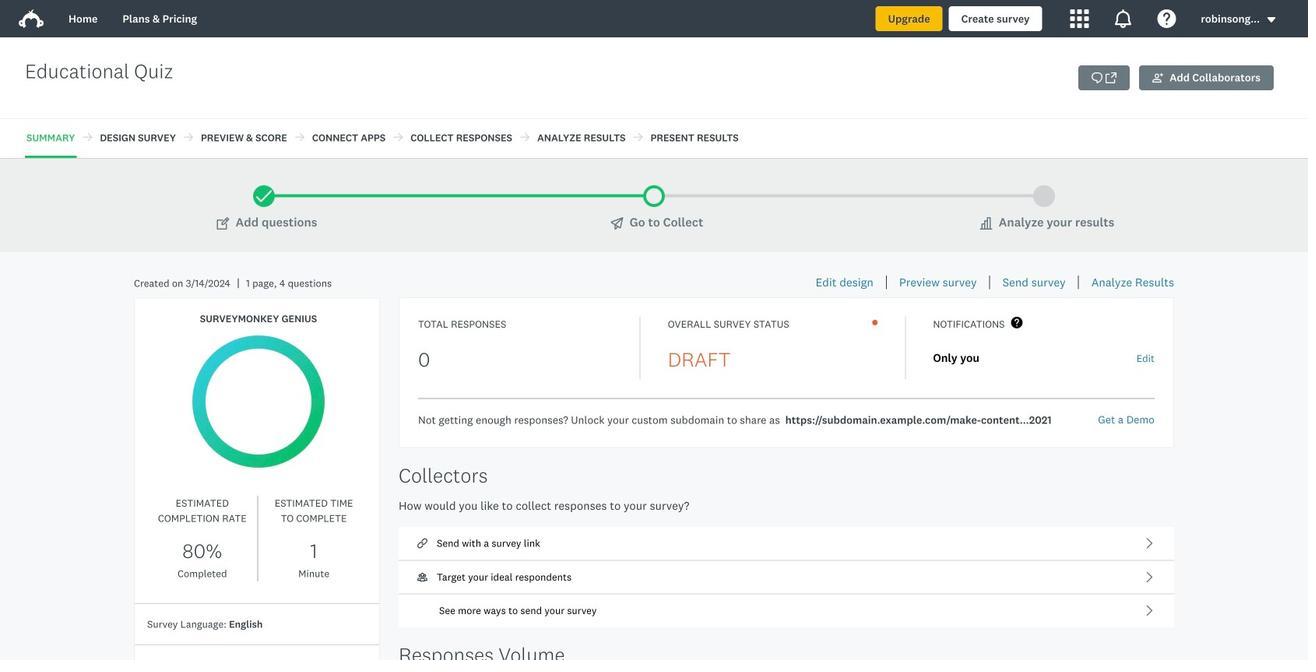 Task type: describe. For each thing, give the bounding box(es) containing it.
1 brand logo image from the top
[[19, 6, 44, 31]]

usersgroup image
[[417, 572, 428, 582]]

chevronright image
[[1144, 605, 1156, 617]]

2 brand logo image from the top
[[19, 9, 44, 28]]

chevronright image for usersgroup icon
[[1144, 572, 1156, 583]]

comment image
[[1092, 72, 1103, 83]]

notification center icon image
[[1114, 9, 1133, 28]]

check image
[[256, 184, 272, 209]]

airplane image
[[611, 217, 624, 230]]



Task type: vqa. For each thing, say whether or not it's contained in the screenshot.
second No issues icon from right
no



Task type: locate. For each thing, give the bounding box(es) containing it.
products icon image
[[1070, 9, 1089, 28], [1070, 9, 1089, 28]]

1 chevronright image from the top
[[1144, 538, 1156, 550]]

0 vertical spatial chevronright image
[[1144, 538, 1156, 550]]

chevronright image for link image
[[1144, 538, 1156, 550]]

link image
[[417, 539, 428, 549]]

brand logo image
[[19, 6, 44, 31], [19, 9, 44, 28]]

2 chevronright image from the top
[[1144, 572, 1156, 583]]

chevronright image
[[1144, 538, 1156, 550], [1144, 572, 1156, 583]]

1 vertical spatial chevronright image
[[1144, 572, 1156, 583]]

dropdown arrow icon image
[[1266, 14, 1277, 25], [1268, 17, 1276, 23]]

chartbarvert image
[[980, 217, 993, 230]]

pencilbox image
[[217, 217, 229, 230]]

help icon image
[[1158, 9, 1176, 28]]

this link opens in a new tab image
[[1106, 72, 1117, 83], [1106, 72, 1117, 83]]



